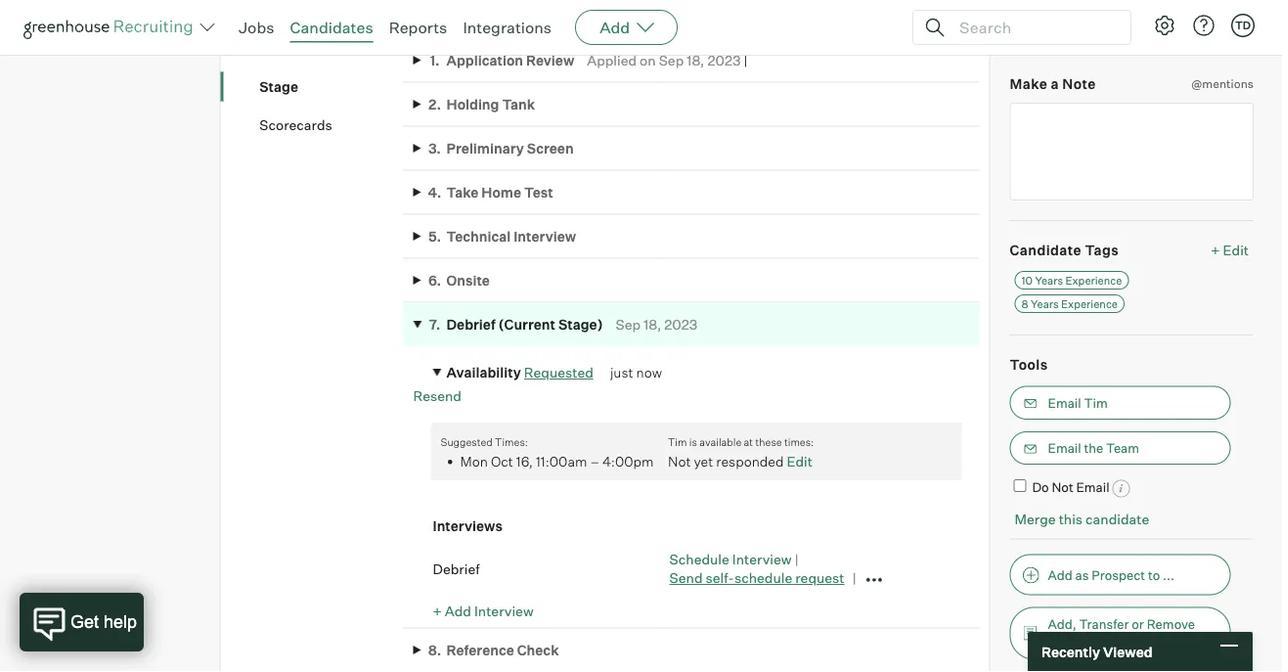 Task type: vqa. For each thing, say whether or not it's contained in the screenshot.


Task type: describe. For each thing, give the bounding box(es) containing it.
...
[[1164, 567, 1175, 583]]

not inside tim is available at these times: not yet responded edit
[[668, 453, 691, 470]]

applied
[[587, 51, 637, 69]]

8
[[1022, 297, 1029, 310]]

scorecards
[[260, 117, 333, 134]]

0 vertical spatial debrief
[[447, 316, 496, 333]]

0 vertical spatial |
[[744, 51, 748, 69]]

onsite
[[447, 272, 490, 289]]

mon
[[460, 453, 488, 470]]

2. holding tank
[[429, 96, 535, 113]]

sep 18, 2023
[[616, 316, 698, 333]]

home
[[482, 184, 522, 201]]

interview for + add interview
[[475, 603, 534, 620]]

| inside schedule interview | send self-schedule request
[[795, 551, 799, 568]]

td button
[[1228, 10, 1259, 41]]

a
[[1052, 75, 1060, 92]]

@mentions link
[[1192, 74, 1255, 93]]

just now
[[611, 364, 663, 381]]

+ add interview
[[433, 603, 534, 620]]

greenhouse recruiting image
[[23, 16, 200, 39]]

take
[[447, 184, 479, 201]]

7. debrief (current stage)
[[429, 316, 603, 333]]

at
[[744, 436, 754, 448]]

tank
[[502, 96, 535, 113]]

merge this candidate link
[[1015, 510, 1150, 527]]

+ add interview link
[[433, 603, 534, 620]]

reference
[[447, 642, 515, 659]]

available
[[700, 436, 742, 448]]

edit inside tim is available at these times: not yet responded edit
[[787, 453, 813, 470]]

+ for + edit
[[1212, 242, 1221, 259]]

tim inside tim is available at these times: not yet responded edit
[[668, 436, 687, 448]]

8 years experience
[[1022, 297, 1118, 310]]

1 vertical spatial 2023
[[665, 316, 698, 333]]

times:
[[785, 436, 814, 448]]

8. reference check
[[428, 642, 559, 659]]

on
[[640, 51, 656, 69]]

yet
[[694, 453, 714, 470]]

candidates
[[290, 18, 373, 37]]

10 years experience
[[1022, 274, 1123, 287]]

1 vertical spatial debrief
[[433, 560, 480, 577]]

technical
[[447, 228, 511, 245]]

to
[[1149, 567, 1161, 583]]

scorecards link
[[260, 116, 404, 135]]

3.
[[429, 140, 441, 157]]

reports link
[[389, 18, 448, 37]]

interview for 5. technical interview
[[514, 228, 577, 245]]

–
[[591, 453, 600, 470]]

1 horizontal spatial not
[[1052, 479, 1074, 495]]

prospect
[[1092, 567, 1146, 583]]

email tim button
[[1010, 386, 1232, 420]]

schedule interview | send self-schedule request
[[670, 551, 845, 587]]

this
[[1059, 510, 1083, 527]]

11:00am
[[536, 453, 588, 470]]

years for 10
[[1036, 274, 1064, 287]]

1 horizontal spatial edit
[[1224, 242, 1250, 259]]

stage)
[[559, 316, 603, 333]]

suggested times: mon oct 16, 11:00am – 4:00pm
[[441, 436, 654, 470]]

availability
[[447, 364, 521, 381]]

request
[[796, 570, 845, 587]]

preliminary
[[447, 140, 524, 157]]

transfer
[[1080, 616, 1130, 632]]

2 vertical spatial email
[[1077, 479, 1110, 495]]

(current
[[499, 316, 556, 333]]

add, transfer or remove candidate's jobs button
[[1010, 607, 1232, 660]]

suggested
[[441, 436, 493, 448]]

is
[[690, 436, 698, 448]]

resend
[[413, 388, 462, 405]]

screen
[[527, 140, 574, 157]]

td button
[[1232, 14, 1256, 37]]

recently viewed
[[1042, 643, 1153, 660]]

add as prospect to ...
[[1049, 567, 1175, 583]]

make a note
[[1010, 75, 1097, 92]]

Search text field
[[955, 13, 1114, 42]]

Do Not Email checkbox
[[1014, 479, 1027, 492]]

10
[[1022, 274, 1033, 287]]

+ for + add interview
[[433, 603, 442, 620]]

candidate
[[1086, 510, 1150, 527]]

interviews
[[433, 518, 503, 535]]

0 horizontal spatial jobs
[[239, 18, 275, 37]]

experience for 8 years experience
[[1062, 297, 1118, 310]]

interview inside schedule interview | send self-schedule request
[[733, 551, 792, 568]]

candidate
[[1010, 242, 1082, 259]]

stage
[[260, 78, 298, 95]]

dismissed
[[1010, 16, 1073, 32]]

1.
[[430, 51, 440, 69]]

do
[[1033, 479, 1050, 495]]

candidates link
[[290, 18, 373, 37]]

+ edit link
[[1207, 237, 1255, 264]]



Task type: locate. For each thing, give the bounding box(es) containing it.
as
[[1076, 567, 1090, 583]]

1 vertical spatial +
[[433, 603, 442, 620]]

schedule interview link
[[670, 551, 792, 568]]

8 years experience link
[[1015, 295, 1125, 313]]

add inside 'button'
[[1049, 567, 1073, 583]]

experience
[[1066, 274, 1123, 287], [1062, 297, 1118, 310]]

email inside 'button'
[[1049, 395, 1082, 411]]

email for email the team
[[1049, 440, 1082, 456]]

interview up schedule
[[733, 551, 792, 568]]

email for email tim
[[1049, 395, 1082, 411]]

18, up now
[[644, 316, 662, 333]]

configure image
[[1154, 14, 1177, 37]]

merge this candidate
[[1015, 510, 1150, 527]]

tim left 'is'
[[668, 436, 687, 448]]

note
[[1063, 75, 1097, 92]]

1 vertical spatial edit
[[787, 453, 813, 470]]

self-
[[706, 570, 735, 587]]

add button
[[576, 10, 678, 45]]

add up reference
[[445, 603, 472, 620]]

0 vertical spatial sep
[[659, 51, 684, 69]]

interview up '8. reference check'
[[475, 603, 534, 620]]

the
[[1085, 440, 1104, 456]]

1 horizontal spatial jobs
[[1122, 636, 1151, 651]]

1 vertical spatial |
[[795, 551, 799, 568]]

years right '10' at the right top of page
[[1036, 274, 1064, 287]]

1 vertical spatial experience
[[1062, 297, 1118, 310]]

recently
[[1042, 643, 1101, 660]]

experience for 10 years experience
[[1066, 274, 1123, 287]]

1 horizontal spatial tim
[[1085, 395, 1108, 411]]

add as prospect to ... button
[[1010, 554, 1232, 595]]

send self-schedule request link
[[670, 570, 845, 587]]

4:00pm
[[603, 453, 654, 470]]

1 vertical spatial not
[[1052, 479, 1074, 495]]

1 horizontal spatial 2023
[[708, 51, 741, 69]]

0 vertical spatial interview
[[514, 228, 577, 245]]

0 horizontal spatial application
[[260, 39, 333, 56]]

email
[[1049, 395, 1082, 411], [1049, 440, 1082, 456], [1077, 479, 1110, 495]]

email up email the team
[[1049, 395, 1082, 411]]

add inside popup button
[[600, 18, 630, 37]]

1 vertical spatial years
[[1031, 297, 1059, 310]]

1 horizontal spatial +
[[1212, 242, 1221, 259]]

1 vertical spatial add
[[1049, 567, 1073, 583]]

debrief
[[447, 316, 496, 333], [433, 560, 480, 577]]

0 horizontal spatial not
[[668, 453, 691, 470]]

sep right on
[[659, 51, 684, 69]]

now
[[637, 364, 663, 381]]

add,
[[1049, 616, 1077, 632]]

0 horizontal spatial edit
[[787, 453, 813, 470]]

6. onsite
[[429, 272, 490, 289]]

0 vertical spatial not
[[668, 453, 691, 470]]

1 horizontal spatial sep
[[659, 51, 684, 69]]

years for 8
[[1031, 297, 1059, 310]]

jobs link
[[239, 18, 275, 37]]

1 horizontal spatial application
[[447, 51, 524, 69]]

candidate tags
[[1010, 242, 1120, 259]]

add left "as"
[[1049, 567, 1073, 583]]

1 vertical spatial tim
[[668, 436, 687, 448]]

send
[[670, 570, 703, 587]]

tags
[[1086, 242, 1120, 259]]

1 horizontal spatial add
[[600, 18, 630, 37]]

add for add
[[600, 18, 630, 37]]

0 horizontal spatial |
[[744, 51, 748, 69]]

+
[[1212, 242, 1221, 259], [433, 603, 442, 620]]

7.
[[429, 316, 441, 333]]

0 vertical spatial experience
[[1066, 274, 1123, 287]]

0 vertical spatial +
[[1212, 242, 1221, 259]]

email inside button
[[1049, 440, 1082, 456]]

0 horizontal spatial sep
[[616, 316, 641, 333]]

add for add as prospect to ...
[[1049, 567, 1073, 583]]

18, right on
[[687, 51, 705, 69]]

test
[[524, 184, 554, 201]]

requested
[[524, 364, 594, 381]]

debrief right 7.
[[447, 316, 496, 333]]

add up applied
[[600, 18, 630, 37]]

schedule
[[735, 570, 793, 587]]

not down 'is'
[[668, 453, 691, 470]]

0 vertical spatial email
[[1049, 395, 1082, 411]]

td
[[1236, 19, 1252, 32]]

2023
[[708, 51, 741, 69], [665, 316, 698, 333]]

remove
[[1148, 616, 1196, 632]]

0 horizontal spatial 18,
[[644, 316, 662, 333]]

5. technical interview
[[429, 228, 577, 245]]

interview
[[514, 228, 577, 245], [733, 551, 792, 568], [475, 603, 534, 620]]

sep right the stage)
[[616, 316, 641, 333]]

6.
[[429, 272, 441, 289]]

oct
[[491, 453, 514, 470]]

not
[[668, 453, 691, 470], [1052, 479, 1074, 495]]

0 horizontal spatial tim
[[668, 436, 687, 448]]

jobs up stage
[[239, 18, 275, 37]]

2 horizontal spatial add
[[1049, 567, 1073, 583]]

1 vertical spatial jobs
[[1122, 636, 1151, 651]]

4. take home test
[[428, 184, 554, 201]]

email tim
[[1049, 395, 1108, 411]]

edit link
[[787, 453, 813, 470]]

add, transfer or remove candidate's jobs
[[1049, 616, 1196, 651]]

email the team button
[[1010, 431, 1232, 465]]

jobs
[[239, 18, 275, 37], [1122, 636, 1151, 651]]

application down integrations link
[[447, 51, 524, 69]]

experience down tags
[[1066, 274, 1123, 287]]

check
[[517, 642, 559, 659]]

1 vertical spatial email
[[1049, 440, 1082, 456]]

holding
[[447, 96, 500, 113]]

interview down test
[[514, 228, 577, 245]]

years right 8
[[1031, 297, 1059, 310]]

merge
[[1015, 510, 1056, 527]]

debrief down the interviews in the bottom left of the page
[[433, 560, 480, 577]]

2 vertical spatial add
[[445, 603, 472, 620]]

tim is available at these times: not yet responded edit
[[668, 436, 814, 470]]

2 vertical spatial interview
[[475, 603, 534, 620]]

reports
[[389, 18, 448, 37]]

5.
[[429, 228, 441, 245]]

schedule
[[670, 551, 730, 568]]

jobs inside add, transfer or remove candidate's jobs
[[1122, 636, 1151, 651]]

|
[[744, 51, 748, 69], [795, 551, 799, 568]]

16,
[[517, 453, 533, 470]]

2.
[[429, 96, 441, 113]]

0 vertical spatial 18,
[[687, 51, 705, 69]]

0 vertical spatial years
[[1036, 274, 1064, 287]]

0 horizontal spatial +
[[433, 603, 442, 620]]

application
[[260, 39, 333, 56], [447, 51, 524, 69]]

0 vertical spatial 2023
[[708, 51, 741, 69]]

email up merge this candidate
[[1077, 479, 1110, 495]]

0 vertical spatial tim
[[1085, 395, 1108, 411]]

0 vertical spatial edit
[[1224, 242, 1250, 259]]

1 horizontal spatial |
[[795, 551, 799, 568]]

edit
[[1224, 242, 1250, 259], [787, 453, 813, 470]]

0 vertical spatial jobs
[[239, 18, 275, 37]]

years
[[1036, 274, 1064, 287], [1031, 297, 1059, 310]]

0 vertical spatial add
[[600, 18, 630, 37]]

or
[[1132, 616, 1145, 632]]

application down candidates link
[[260, 39, 333, 56]]

1 vertical spatial 18,
[[644, 316, 662, 333]]

experience down 10 years experience link
[[1062, 297, 1118, 310]]

times:
[[495, 436, 528, 448]]

tim inside 'button'
[[1085, 395, 1108, 411]]

application link
[[260, 38, 404, 57]]

tim up the
[[1085, 395, 1108, 411]]

4.
[[428, 184, 442, 201]]

email the team
[[1049, 440, 1140, 456]]

resend button
[[413, 388, 462, 405]]

1 vertical spatial interview
[[733, 551, 792, 568]]

email left the
[[1049, 440, 1082, 456]]

8.
[[428, 642, 442, 659]]

integrations link
[[463, 18, 552, 37]]

0 horizontal spatial 2023
[[665, 316, 698, 333]]

1 vertical spatial sep
[[616, 316, 641, 333]]

tools
[[1010, 356, 1049, 374]]

0 horizontal spatial add
[[445, 603, 472, 620]]

@mentions
[[1192, 76, 1255, 91]]

jobs down the or
[[1122, 636, 1151, 651]]

just
[[611, 364, 634, 381]]

1 horizontal spatial 18,
[[687, 51, 705, 69]]

not right do
[[1052, 479, 1074, 495]]

None text field
[[1010, 103, 1255, 201]]



